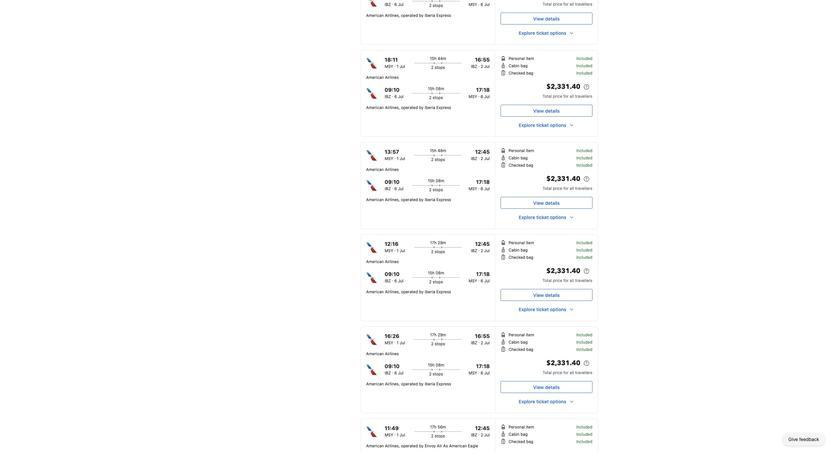 Task type: locate. For each thing, give the bounding box(es) containing it.
13:57
[[385, 149, 399, 155]]

1 checked bag from the top
[[509, 71, 533, 76]]

1 vertical spatial 12:45 ibz . 2 jul
[[471, 241, 490, 254]]

3 09:10 from the top
[[385, 271, 400, 277]]

airlines down 13:57 msy . 1 jul
[[385, 167, 399, 172]]

. inside ibz . 6 jul
[[392, 1, 393, 6]]

3 explore ticket options button from the top
[[501, 212, 592, 224]]

view details
[[533, 16, 560, 21], [533, 108, 560, 114], [533, 200, 560, 206], [533, 293, 560, 298], [533, 385, 560, 390]]

3 explore ticket options from the top
[[519, 215, 566, 220]]

explore ticket options for 16:26
[[519, 399, 566, 405]]

09:10 for 16:26
[[385, 364, 400, 370]]

1 explore ticket options button from the top
[[501, 27, 592, 39]]

total price for all travellers
[[543, 2, 592, 7], [543, 94, 592, 99], [543, 186, 592, 191], [543, 278, 592, 283], [543, 371, 592, 376]]

2 09:10 from the top
[[385, 179, 400, 185]]

american airlines, operated by iberia express
[[366, 13, 451, 18], [366, 105, 451, 110], [366, 197, 451, 202], [366, 290, 451, 295], [366, 382, 451, 387]]

2 stops
[[429, 3, 443, 8], [431, 65, 445, 70], [429, 95, 443, 100], [431, 157, 445, 162], [429, 187, 443, 192], [431, 250, 445, 255], [429, 280, 443, 285], [431, 342, 445, 347], [429, 372, 443, 377], [431, 434, 445, 439]]

0 vertical spatial 17h 29m
[[430, 241, 446, 246]]

airlines
[[385, 75, 399, 80], [385, 167, 399, 172], [385, 259, 399, 264], [385, 352, 399, 357]]

1
[[397, 64, 399, 69], [397, 156, 399, 161], [397, 249, 399, 254], [397, 341, 399, 346], [397, 433, 399, 438]]

5 total price for all travellers from the top
[[543, 371, 592, 376]]

details
[[545, 16, 560, 21], [545, 108, 560, 114], [545, 200, 560, 206], [545, 293, 560, 298], [545, 385, 560, 390]]

by for 13:57
[[419, 197, 424, 202]]

2 view details button from the top
[[501, 105, 592, 117]]

2 personal from the top
[[509, 148, 525, 153]]

2 16:55 from the top
[[475, 333, 490, 339]]

2 $2,331.40 region from the top
[[501, 82, 592, 94]]

16:55 ibz . 2 jul
[[471, 57, 490, 69], [471, 333, 490, 346]]

msy
[[469, 2, 477, 7], [385, 64, 393, 69], [469, 94, 477, 99], [385, 156, 393, 161], [469, 186, 477, 191], [385, 249, 393, 254], [469, 279, 477, 284], [385, 341, 393, 346], [469, 371, 477, 376], [385, 433, 393, 438]]

explore ticket options button
[[501, 27, 592, 39], [501, 119, 592, 131], [501, 212, 592, 224], [501, 304, 592, 316], [501, 396, 592, 408]]

3 personal item from the top
[[509, 241, 534, 246]]

checked bag for 16:26
[[509, 347, 533, 352]]

1 17:18 from the top
[[476, 87, 490, 93]]

price
[[553, 2, 562, 7], [553, 94, 562, 99], [553, 186, 562, 191], [553, 278, 562, 283], [553, 371, 562, 376]]

msy inside 18:11 msy . 1 jul
[[385, 64, 393, 69]]

item
[[526, 56, 534, 61], [526, 148, 534, 153], [526, 241, 534, 246], [526, 333, 534, 338], [526, 425, 534, 430]]

1 view details button from the top
[[501, 13, 592, 25]]

personal for 16:26
[[509, 333, 525, 338]]

5 express from the top
[[436, 382, 451, 387]]

5 by from the top
[[419, 382, 424, 387]]

16:26 msy . 1 jul
[[385, 333, 405, 346]]

1 inside 12:16 msy . 1 jul
[[397, 249, 399, 254]]

3 total from the top
[[543, 186, 552, 191]]

3 item from the top
[[526, 241, 534, 246]]

checked
[[509, 71, 525, 76], [509, 163, 525, 168], [509, 255, 525, 260], [509, 347, 525, 352], [509, 440, 525, 445]]

5 operated from the top
[[401, 382, 418, 387]]

explore for 16:26
[[519, 399, 535, 405]]

1 down 13:57
[[397, 156, 399, 161]]

1 vertical spatial 12:45
[[475, 241, 490, 247]]

1 29m from the top
[[438, 241, 446, 246]]

5 view from the top
[[533, 385, 544, 390]]

cabin bag
[[509, 63, 528, 68], [509, 156, 528, 161], [509, 248, 528, 253], [509, 340, 528, 345], [509, 432, 528, 437]]

. inside 18:11 msy . 1 jul
[[394, 63, 396, 68]]

9 included from the top
[[576, 255, 592, 260]]

4 view details button from the top
[[501, 289, 592, 301]]

2 17h from the top
[[430, 333, 437, 338]]

18:11 msy . 1 jul
[[385, 57, 405, 69]]

2 vertical spatial 17h
[[430, 425, 437, 430]]

ibz
[[385, 2, 391, 7], [471, 64, 477, 69], [385, 94, 391, 99], [471, 156, 477, 161], [385, 186, 391, 191], [471, 249, 477, 254], [385, 279, 391, 284], [471, 341, 477, 346], [385, 371, 391, 376], [471, 433, 477, 438]]

15h 08m
[[428, 86, 444, 91], [428, 179, 444, 184], [428, 271, 444, 276], [428, 363, 444, 368]]

4 american airlines from the top
[[366, 352, 399, 357]]

15h 08m for 12:16
[[428, 271, 444, 276]]

1 for 16:26
[[397, 341, 399, 346]]

stops
[[433, 3, 443, 8], [435, 65, 445, 70], [433, 95, 443, 100], [435, 157, 445, 162], [433, 187, 443, 192], [435, 250, 445, 255], [433, 280, 443, 285], [435, 342, 445, 347], [433, 372, 443, 377], [435, 434, 445, 439]]

1 down 18:11
[[397, 64, 399, 69]]

2 by from the top
[[419, 105, 424, 110]]

jul inside 13:57 msy . 1 jul
[[400, 156, 405, 161]]

3 american airlines, operated by iberia express from the top
[[366, 197, 451, 202]]

checked for 12:16
[[509, 255, 525, 260]]

4 explore ticket options from the top
[[519, 307, 566, 313]]

view details for 12:16
[[533, 293, 560, 298]]

$2,331.40 region for 13:57
[[501, 174, 592, 186]]

09:10 ibz . 6 jul down 18:11 msy . 1 jul
[[385, 87, 404, 99]]

american airlines down 18:11 msy . 1 jul
[[366, 75, 399, 80]]

give
[[789, 437, 798, 443]]

operated for 18:11
[[401, 105, 418, 110]]

0 vertical spatial 12:45
[[475, 149, 490, 155]]

1 $2,331.40 from the top
[[547, 82, 581, 91]]

09:10 ibz . 6 jul down 16:26 msy . 1 jul
[[385, 364, 404, 376]]

4 by from the top
[[419, 290, 424, 295]]

4 details from the top
[[545, 293, 560, 298]]

3 cabin bag from the top
[[509, 248, 528, 253]]

09:10 for 13:57
[[385, 179, 400, 185]]

2 vertical spatial 12:45
[[475, 426, 490, 432]]

1 down 11:49
[[397, 433, 399, 438]]

29m for 16:55
[[438, 333, 446, 338]]

1 for 13:57
[[397, 156, 399, 161]]

5 view details button from the top
[[501, 382, 592, 394]]

5 explore ticket options button from the top
[[501, 396, 592, 408]]

0 vertical spatial 29m
[[438, 241, 446, 246]]

american airlines down 16:26 msy . 1 jul
[[366, 352, 399, 357]]

1 by from the top
[[419, 13, 424, 18]]

personal
[[509, 56, 525, 61], [509, 148, 525, 153], [509, 241, 525, 246], [509, 333, 525, 338], [509, 425, 525, 430]]

12:45 for 13:57
[[475, 149, 490, 155]]

american airlines for 13:57
[[366, 167, 399, 172]]

explore ticket options
[[519, 30, 566, 36], [519, 122, 566, 128], [519, 215, 566, 220], [519, 307, 566, 313], [519, 399, 566, 405]]

4 personal item from the top
[[509, 333, 534, 338]]

total price for all travellers for 18:11
[[543, 94, 592, 99]]

15h 48m
[[430, 148, 446, 153]]

by for 18:11
[[419, 105, 424, 110]]

total
[[543, 2, 552, 7], [543, 94, 552, 99], [543, 186, 552, 191], [543, 278, 552, 283], [543, 371, 552, 376]]

view details for 13:57
[[533, 200, 560, 206]]

3 17:18 msy . 6 jul from the top
[[469, 271, 490, 284]]

ibz . 6 jul
[[385, 1, 404, 7]]

2 17h 29m from the top
[[430, 333, 446, 338]]

1 inside 13:57 msy . 1 jul
[[397, 156, 399, 161]]

1 inside 18:11 msy . 1 jul
[[397, 64, 399, 69]]

airlines down 12:16 msy . 1 jul
[[385, 259, 399, 264]]

1 vertical spatial 17h
[[430, 333, 437, 338]]

6
[[394, 2, 397, 7], [481, 2, 483, 7], [394, 94, 397, 99], [481, 94, 483, 99], [394, 186, 397, 191], [481, 186, 483, 191], [394, 279, 397, 284], [481, 279, 483, 284], [394, 371, 397, 376], [481, 371, 483, 376]]

12:45 ibz . 2 jul
[[471, 149, 490, 161], [471, 241, 490, 254], [471, 426, 490, 438]]

16:55
[[475, 57, 490, 63], [475, 333, 490, 339]]

16:55 ibz . 2 jul for 16:26
[[471, 333, 490, 346]]

16:26
[[385, 333, 399, 339]]

all
[[570, 2, 574, 7], [570, 94, 574, 99], [570, 186, 574, 191], [570, 278, 574, 283], [570, 371, 574, 376]]

1 down 16:26 in the bottom of the page
[[397, 341, 399, 346]]

1 view from the top
[[533, 16, 544, 21]]

american
[[366, 13, 384, 18], [366, 75, 384, 80], [366, 105, 384, 110], [366, 167, 384, 172], [366, 197, 384, 202], [366, 259, 384, 264], [366, 290, 384, 295], [366, 352, 384, 357], [366, 382, 384, 387], [366, 444, 384, 449], [449, 444, 467, 449]]

$2,331.40 region for 18:11
[[501, 82, 592, 94]]

17h for 11:49
[[430, 425, 437, 430]]

2 vertical spatial 12:45 ibz . 2 jul
[[471, 426, 490, 438]]

17:18 for 12:16
[[476, 271, 490, 277]]

as
[[443, 444, 448, 449]]

48m
[[438, 148, 446, 153]]

. inside the 11:49 msy . 1 jul
[[394, 432, 396, 437]]

explore ticket options button for 16:26
[[501, 396, 592, 408]]

ibz inside ibz . 6 jul
[[385, 2, 391, 7]]

09:10 down 13:57 msy . 1 jul
[[385, 179, 400, 185]]

13:57 msy . 1 jul
[[385, 149, 405, 161]]

1 american airlines from the top
[[366, 75, 399, 80]]

17:18 msy . 6 jul
[[469, 87, 490, 99], [469, 179, 490, 191], [469, 271, 490, 284], [469, 364, 490, 376]]

4 options from the top
[[550, 307, 566, 313]]

personal item for 18:11
[[509, 56, 534, 61]]

explore for 13:57
[[519, 215, 535, 220]]

options
[[550, 30, 566, 36], [550, 122, 566, 128], [550, 215, 566, 220], [550, 307, 566, 313], [550, 399, 566, 405]]

$2,331.40 for 13:57
[[547, 175, 581, 184]]

ticket
[[537, 30, 549, 36], [537, 122, 549, 128], [537, 215, 549, 220], [537, 307, 549, 313], [537, 399, 549, 405]]

all for 12:16
[[570, 278, 574, 283]]

cabin for 16:26
[[509, 340, 520, 345]]

1 american airlines, operated by iberia express from the top
[[366, 13, 451, 18]]

29m
[[438, 241, 446, 246], [438, 333, 446, 338]]

5 price from the top
[[553, 371, 562, 376]]

explore
[[519, 30, 535, 36], [519, 122, 535, 128], [519, 215, 535, 220], [519, 307, 535, 313], [519, 399, 535, 405]]

2 16:55 ibz . 2 jul from the top
[[471, 333, 490, 346]]

operated for 12:16
[[401, 290, 418, 295]]

cabin
[[509, 63, 520, 68], [509, 156, 520, 161], [509, 248, 520, 253], [509, 340, 520, 345], [509, 432, 520, 437]]

iberia
[[425, 13, 435, 18], [425, 105, 435, 110], [425, 197, 435, 202], [425, 290, 435, 295], [425, 382, 435, 387]]

checked bag
[[509, 71, 533, 76], [509, 163, 533, 168], [509, 255, 533, 260], [509, 347, 533, 352], [509, 440, 533, 445]]

15h 08m for 13:57
[[428, 179, 444, 184]]

12:16 msy . 1 jul
[[385, 241, 405, 254]]

4 personal from the top
[[509, 333, 525, 338]]

price for 18:11
[[553, 94, 562, 99]]

17:18 for 13:57
[[476, 179, 490, 185]]

airlines down 16:26 msy . 1 jul
[[385, 352, 399, 357]]

4 all from the top
[[570, 278, 574, 283]]

view
[[533, 16, 544, 21], [533, 108, 544, 114], [533, 200, 544, 206], [533, 293, 544, 298], [533, 385, 544, 390]]

5 total from the top
[[543, 371, 552, 376]]

details for 13:57
[[545, 200, 560, 206]]

. inside 16:26 msy . 1 jul
[[394, 339, 396, 344]]

2 17:18 from the top
[[476, 179, 490, 185]]

give feedback button
[[783, 434, 825, 446]]

5 options from the top
[[550, 399, 566, 405]]

15h
[[430, 56, 437, 61], [428, 86, 435, 91], [430, 148, 437, 153], [428, 179, 435, 184], [428, 271, 435, 276], [428, 363, 435, 368]]

jul
[[398, 2, 404, 7], [484, 2, 490, 7], [400, 64, 405, 69], [484, 64, 490, 69], [398, 94, 404, 99], [484, 94, 490, 99], [400, 156, 405, 161], [484, 156, 490, 161], [398, 186, 404, 191], [484, 186, 490, 191], [400, 249, 405, 254], [484, 249, 490, 254], [398, 279, 404, 284], [484, 279, 490, 284], [400, 341, 405, 346], [484, 341, 490, 346], [398, 371, 404, 376], [484, 371, 490, 376], [400, 433, 405, 438], [484, 433, 490, 438]]

by
[[419, 13, 424, 18], [419, 105, 424, 110], [419, 197, 424, 202], [419, 290, 424, 295], [419, 382, 424, 387], [419, 444, 424, 449]]

3 iberia from the top
[[425, 197, 435, 202]]

2 explore from the top
[[519, 122, 535, 128]]

17h 29m
[[430, 241, 446, 246], [430, 333, 446, 338]]

1 ticket from the top
[[537, 30, 549, 36]]

bag
[[521, 63, 528, 68], [526, 71, 533, 76], [521, 156, 528, 161], [526, 163, 533, 168], [521, 248, 528, 253], [526, 255, 533, 260], [521, 340, 528, 345], [526, 347, 533, 352], [521, 432, 528, 437], [526, 440, 533, 445]]

give feedback
[[789, 437, 819, 443]]

2 $2,331.40 from the top
[[547, 175, 581, 184]]

2 29m from the top
[[438, 333, 446, 338]]

12:16
[[385, 241, 399, 247]]

0 vertical spatial 16:55 ibz . 2 jul
[[471, 57, 490, 69]]

travellers
[[575, 2, 592, 7], [575, 94, 592, 99], [575, 186, 592, 191], [575, 278, 592, 283], [575, 371, 592, 376]]

express for 16:26
[[436, 382, 451, 387]]

operated for 16:26
[[401, 382, 418, 387]]

explore ticket options button for 12:16
[[501, 304, 592, 316]]

09:10
[[385, 87, 400, 93], [385, 179, 400, 185], [385, 271, 400, 277], [385, 364, 400, 370]]

by for 12:16
[[419, 290, 424, 295]]

44m
[[438, 56, 446, 61]]

4 explore ticket options button from the top
[[501, 304, 592, 316]]

5 for from the top
[[564, 371, 569, 376]]

5 explore ticket options from the top
[[519, 399, 566, 405]]

09:10 down 16:26 msy . 1 jul
[[385, 364, 400, 370]]

1 iberia from the top
[[425, 13, 435, 18]]

15h 08m for 18:11
[[428, 86, 444, 91]]

4 checked from the top
[[509, 347, 525, 352]]

2 explore ticket options button from the top
[[501, 119, 592, 131]]

5 travellers from the top
[[575, 371, 592, 376]]

15h 44m
[[430, 56, 446, 61]]

4 item from the top
[[526, 333, 534, 338]]

view for 18:11
[[533, 108, 544, 114]]

17h
[[430, 241, 437, 246], [430, 333, 437, 338], [430, 425, 437, 430]]

jul inside msy . 6 jul
[[484, 2, 490, 7]]

1 vertical spatial 16:55 ibz . 2 jul
[[471, 333, 490, 346]]

12:45 ibz . 2 jul for 11:49
[[471, 426, 490, 438]]

09:10 ibz . 6 jul down 13:57 msy . 1 jul
[[385, 179, 404, 191]]

2
[[429, 3, 432, 8], [481, 64, 483, 69], [431, 65, 434, 70], [429, 95, 432, 100], [481, 156, 483, 161], [431, 157, 434, 162], [429, 187, 432, 192], [481, 249, 483, 254], [431, 250, 434, 255], [429, 280, 432, 285], [481, 341, 483, 346], [431, 342, 434, 347], [429, 372, 432, 377], [481, 433, 483, 438], [431, 434, 434, 439]]

5 iberia from the top
[[425, 382, 435, 387]]

view details for 18:11
[[533, 108, 560, 114]]

$2,331.40
[[547, 82, 581, 91], [547, 175, 581, 184], [547, 267, 581, 276], [547, 359, 581, 368]]

17:18
[[476, 87, 490, 93], [476, 179, 490, 185], [476, 271, 490, 277], [476, 364, 490, 370]]

3 12:45 ibz . 2 jul from the top
[[471, 426, 490, 438]]

for for 18:11
[[564, 94, 569, 99]]

0 vertical spatial 16:55
[[475, 57, 490, 63]]

personal for 12:16
[[509, 241, 525, 246]]

. inside 13:57 msy . 1 jul
[[394, 155, 396, 160]]

1 vertical spatial 29m
[[438, 333, 446, 338]]

cabin for 18:11
[[509, 63, 520, 68]]

for for 12:16
[[564, 278, 569, 283]]

personal item
[[509, 56, 534, 61], [509, 148, 534, 153], [509, 241, 534, 246], [509, 333, 534, 338], [509, 425, 534, 430]]

operated
[[401, 13, 418, 18], [401, 105, 418, 110], [401, 197, 418, 202], [401, 290, 418, 295], [401, 382, 418, 387], [401, 444, 418, 449]]

$2,331.40 region
[[501, 0, 592, 1], [501, 82, 592, 94], [501, 174, 592, 186], [501, 266, 592, 278], [501, 358, 592, 370]]

express
[[436, 13, 451, 18], [436, 105, 451, 110], [436, 197, 451, 202], [436, 290, 451, 295], [436, 382, 451, 387]]

4 09:10 ibz . 6 jul from the top
[[385, 364, 404, 376]]

5 1 from the top
[[397, 433, 399, 438]]

2 travellers from the top
[[575, 94, 592, 99]]

for
[[564, 2, 569, 7], [564, 94, 569, 99], [564, 186, 569, 191], [564, 278, 569, 283], [564, 371, 569, 376]]

explore ticket options button for 18:11
[[501, 119, 592, 131]]

$2,331.40 region for 12:16
[[501, 266, 592, 278]]

09:10 ibz . 6 jul down 12:16 msy . 1 jul
[[385, 271, 404, 284]]

american airlines down 13:57 msy . 1 jul
[[366, 167, 399, 172]]

total for 12:16
[[543, 278, 552, 283]]

09:10 down 12:16 msy . 1 jul
[[385, 271, 400, 277]]

item for 12:16
[[526, 241, 534, 246]]

airlines down 18:11 msy . 1 jul
[[385, 75, 399, 80]]

09:10 ibz . 6 jul for 18:11
[[385, 87, 404, 99]]

12:45
[[475, 149, 490, 155], [475, 241, 490, 247], [475, 426, 490, 432]]

eagle
[[468, 444, 478, 449]]

ticket for 12:16
[[537, 307, 549, 313]]

american airlines
[[366, 75, 399, 80], [366, 167, 399, 172], [366, 259, 399, 264], [366, 352, 399, 357]]

15h for 16:26
[[428, 363, 435, 368]]

18:11
[[385, 57, 398, 63]]

included
[[576, 56, 592, 61], [576, 63, 592, 68], [576, 71, 592, 76], [576, 148, 592, 153], [576, 156, 592, 161], [576, 163, 592, 168], [576, 241, 592, 246], [576, 248, 592, 253], [576, 255, 592, 260], [576, 333, 592, 338], [576, 340, 592, 345], [576, 347, 592, 352], [576, 425, 592, 430], [576, 432, 592, 437], [576, 440, 592, 445]]

options for 13:57
[[550, 215, 566, 220]]

17:18 msy . 6 jul for 16:26
[[469, 364, 490, 376]]

jul inside the 11:49 msy . 1 jul
[[400, 433, 405, 438]]

11:49 msy . 1 jul
[[385, 426, 405, 438]]

1 1 from the top
[[397, 64, 399, 69]]

1 vertical spatial 17h 29m
[[430, 333, 446, 338]]

2 checked bag from the top
[[509, 163, 533, 168]]

09:10 down 18:11 msy . 1 jul
[[385, 87, 400, 93]]

1 17h 29m from the top
[[430, 241, 446, 246]]

1 cabin bag from the top
[[509, 63, 528, 68]]

express for 13:57
[[436, 197, 451, 202]]

.
[[392, 1, 393, 6], [478, 1, 480, 6], [394, 63, 396, 68], [479, 63, 480, 68], [392, 93, 393, 98], [478, 93, 480, 98], [394, 155, 396, 160], [479, 155, 480, 160], [392, 185, 393, 190], [478, 185, 480, 190], [394, 247, 396, 252], [479, 247, 480, 252], [392, 277, 393, 282], [478, 277, 480, 282], [394, 339, 396, 344], [479, 339, 480, 344], [392, 370, 393, 375], [478, 370, 480, 375], [394, 432, 396, 437], [479, 432, 480, 437]]

iberia for 18:11
[[425, 105, 435, 110]]

total for 16:26
[[543, 371, 552, 376]]

56m
[[438, 425, 446, 430]]

2 ticket from the top
[[537, 122, 549, 128]]

15h for 13:57
[[428, 179, 435, 184]]

2 express from the top
[[436, 105, 451, 110]]

17h 29m for 12:45
[[430, 241, 446, 246]]

american airlines down 12:16 msy . 1 jul
[[366, 259, 399, 264]]

airlines,
[[385, 13, 400, 18], [385, 105, 400, 110], [385, 197, 400, 202], [385, 290, 400, 295], [385, 382, 400, 387], [385, 444, 400, 449]]

0 vertical spatial 12:45 ibz . 2 jul
[[471, 149, 490, 161]]

4 checked bag from the top
[[509, 347, 533, 352]]

4 airlines, from the top
[[385, 290, 400, 295]]

0 vertical spatial 17h
[[430, 241, 437, 246]]

airlines, for 13:57
[[385, 197, 400, 202]]

view details button
[[501, 13, 592, 25], [501, 105, 592, 117], [501, 197, 592, 209], [501, 289, 592, 301], [501, 382, 592, 394]]

american airlines for 12:16
[[366, 259, 399, 264]]

1 vertical spatial 16:55
[[475, 333, 490, 339]]

1 down 12:16
[[397, 249, 399, 254]]

2 airlines, from the top
[[385, 105, 400, 110]]

2 american airlines, operated by iberia express from the top
[[366, 105, 451, 110]]

09:10 ibz . 6 jul
[[385, 87, 404, 99], [385, 179, 404, 191], [385, 271, 404, 284], [385, 364, 404, 376]]

2 american airlines from the top
[[366, 167, 399, 172]]

item for 16:26
[[526, 333, 534, 338]]

4 08m from the top
[[436, 363, 444, 368]]

by for 16:26
[[419, 382, 424, 387]]

1 inside 16:26 msy . 1 jul
[[397, 341, 399, 346]]

3 all from the top
[[570, 186, 574, 191]]

5 $2,331.40 region from the top
[[501, 358, 592, 370]]

2 details from the top
[[545, 108, 560, 114]]

1 inside the 11:49 msy . 1 jul
[[397, 433, 399, 438]]

1 08m from the top
[[436, 86, 444, 91]]

4 total price for all travellers from the top
[[543, 278, 592, 283]]

airlines, for 12:16
[[385, 290, 400, 295]]

08m
[[436, 86, 444, 91], [436, 179, 444, 184], [436, 271, 444, 276], [436, 363, 444, 368]]

jul inside ibz . 6 jul
[[398, 2, 404, 7]]

2 item from the top
[[526, 148, 534, 153]]

5 view details from the top
[[533, 385, 560, 390]]



Task type: describe. For each thing, give the bounding box(es) containing it.
jul inside 12:16 msy . 1 jul
[[400, 249, 405, 254]]

msy inside the 11:49 msy . 1 jul
[[385, 433, 393, 438]]

6 by from the top
[[419, 444, 424, 449]]

explore ticket options for 12:16
[[519, 307, 566, 313]]

5 item from the top
[[526, 425, 534, 430]]

msy inside 12:16 msy . 1 jul
[[385, 249, 393, 254]]

11 included from the top
[[576, 340, 592, 345]]

view details button for 12:16
[[501, 289, 592, 301]]

1 total price for all travellers from the top
[[543, 2, 592, 7]]

7 included from the top
[[576, 241, 592, 246]]

travellers for 18:11
[[575, 94, 592, 99]]

travellers for 13:57
[[575, 186, 592, 191]]

personal for 13:57
[[509, 148, 525, 153]]

17h 56m
[[430, 425, 446, 430]]

feedback
[[799, 437, 819, 443]]

ticket for 13:57
[[537, 215, 549, 220]]

total price for all travellers for 16:26
[[543, 371, 592, 376]]

personal for 18:11
[[509, 56, 525, 61]]

09:10 ibz . 6 jul for 13:57
[[385, 179, 404, 191]]

12:45 ibz . 2 jul for 12:16
[[471, 241, 490, 254]]

item for 18:11
[[526, 56, 534, 61]]

item for 13:57
[[526, 148, 534, 153]]

6 operated from the top
[[401, 444, 418, 449]]

cabin for 13:57
[[509, 156, 520, 161]]

16:55 for 18:11
[[475, 57, 490, 63]]

6 inside msy . 6 jul
[[481, 2, 483, 7]]

5 checked bag from the top
[[509, 440, 533, 445]]

view for 13:57
[[533, 200, 544, 206]]

1 included from the top
[[576, 56, 592, 61]]

5 cabin from the top
[[509, 432, 520, 437]]

15h 08m for 16:26
[[428, 363, 444, 368]]

5 included from the top
[[576, 156, 592, 161]]

16:55 ibz . 2 jul for 18:11
[[471, 57, 490, 69]]

express for 12:16
[[436, 290, 451, 295]]

1 airlines, from the top
[[385, 13, 400, 18]]

options for 16:26
[[550, 399, 566, 405]]

12:45 for 12:16
[[475, 241, 490, 247]]

09:10 ibz . 6 jul for 12:16
[[385, 271, 404, 284]]

msy inside msy . 6 jul
[[469, 2, 477, 7]]

08m for 18:11
[[436, 86, 444, 91]]

1 for 18:11
[[397, 64, 399, 69]]

14 included from the top
[[576, 432, 592, 437]]

details for 12:16
[[545, 293, 560, 298]]

view details button for 16:26
[[501, 382, 592, 394]]

msy inside 13:57 msy . 1 jul
[[385, 156, 393, 161]]

msy inside 16:26 msy . 1 jul
[[385, 341, 393, 346]]

for for 13:57
[[564, 186, 569, 191]]

explore ticket options for 13:57
[[519, 215, 566, 220]]

american airlines for 16:26
[[366, 352, 399, 357]]

checked for 16:26
[[509, 347, 525, 352]]

29m for 12:45
[[438, 241, 446, 246]]

08m for 13:57
[[436, 179, 444, 184]]

american airlines, operated by iberia express for 18:11
[[366, 105, 451, 110]]

$2,331.40 for 12:16
[[547, 267, 581, 276]]

airlines for 18:11
[[385, 75, 399, 80]]

17:18 for 18:11
[[476, 87, 490, 93]]

details for 18:11
[[545, 108, 560, 114]]

view for 16:26
[[533, 385, 544, 390]]

6 airlines, from the top
[[385, 444, 400, 449]]

iberia for 12:16
[[425, 290, 435, 295]]

12 included from the top
[[576, 347, 592, 352]]

american airlines, operated by iberia express for 13:57
[[366, 197, 451, 202]]

cabin bag for 16:26
[[509, 340, 528, 345]]

1 express from the top
[[436, 13, 451, 18]]

american airlines, operated by envoy air as american eagle
[[366, 444, 478, 449]]

view details for 16:26
[[533, 385, 560, 390]]

6 included from the top
[[576, 163, 592, 168]]

view details button for 18:11
[[501, 105, 592, 117]]

09:10 for 12:16
[[385, 271, 400, 277]]

. inside 12:16 msy . 1 jul
[[394, 247, 396, 252]]

1 operated from the top
[[401, 13, 418, 18]]

1 for from the top
[[564, 2, 569, 7]]

1 options from the top
[[550, 30, 566, 36]]

american airlines, operated by iberia express for 16:26
[[366, 382, 451, 387]]

1 for 11:49
[[397, 433, 399, 438]]

iberia for 13:57
[[425, 197, 435, 202]]

price for 16:26
[[553, 371, 562, 376]]

checked bag for 13:57
[[509, 163, 533, 168]]

options for 18:11
[[550, 122, 566, 128]]

ticket for 16:26
[[537, 399, 549, 405]]

2 included from the top
[[576, 63, 592, 68]]

5 cabin bag from the top
[[509, 432, 528, 437]]

1 explore ticket options from the top
[[519, 30, 566, 36]]

jul inside 16:26 msy . 1 jul
[[400, 341, 405, 346]]

view for 12:16
[[533, 293, 544, 298]]

15 included from the top
[[576, 440, 592, 445]]

all for 13:57
[[570, 186, 574, 191]]

$2,331.40 for 16:26
[[547, 359, 581, 368]]

for for 16:26
[[564, 371, 569, 376]]

american airlines for 18:11
[[366, 75, 399, 80]]

1 travellers from the top
[[575, 2, 592, 7]]

cabin bag for 12:16
[[509, 248, 528, 253]]

1 $2,331.40 region from the top
[[501, 0, 592, 1]]

5 personal from the top
[[509, 425, 525, 430]]

envoy
[[425, 444, 436, 449]]

jul inside 18:11 msy . 1 jul
[[400, 64, 405, 69]]

. inside msy . 6 jul
[[478, 1, 480, 6]]

1 view details from the top
[[533, 16, 560, 21]]

explore for 12:16
[[519, 307, 535, 313]]

total price for all travellers for 12:16
[[543, 278, 592, 283]]

5 checked from the top
[[509, 440, 525, 445]]

explore for 18:11
[[519, 122, 535, 128]]

msy . 6 jul
[[469, 1, 490, 7]]

4 included from the top
[[576, 148, 592, 153]]

8 included from the top
[[576, 248, 592, 253]]

checked bag for 12:16
[[509, 255, 533, 260]]

11:49
[[385, 426, 399, 432]]

13 included from the top
[[576, 425, 592, 430]]

5 personal item from the top
[[509, 425, 534, 430]]

$2,331.40 for 18:11
[[547, 82, 581, 91]]

6 inside ibz . 6 jul
[[394, 2, 397, 7]]

cabin for 12:16
[[509, 248, 520, 253]]

17:18 for 16:26
[[476, 364, 490, 370]]

1 all from the top
[[570, 2, 574, 7]]

17:18 msy . 6 jul for 12:16
[[469, 271, 490, 284]]

1 total from the top
[[543, 2, 552, 7]]

personal item for 16:26
[[509, 333, 534, 338]]

09:10 for 18:11
[[385, 87, 400, 93]]

3 included from the top
[[576, 71, 592, 76]]

1 price from the top
[[553, 2, 562, 7]]

1 explore from the top
[[519, 30, 535, 36]]

cabin bag for 13:57
[[509, 156, 528, 161]]

personal item for 12:16
[[509, 241, 534, 246]]

air
[[437, 444, 442, 449]]

17h for 12:16
[[430, 241, 437, 246]]

09:10 ibz . 6 jul for 16:26
[[385, 364, 404, 376]]

1 details from the top
[[545, 16, 560, 21]]

travellers for 12:16
[[575, 278, 592, 283]]

express for 18:11
[[436, 105, 451, 110]]

12:45 ibz . 2 jul for 13:57
[[471, 149, 490, 161]]

10 included from the top
[[576, 333, 592, 338]]

15h for 18:11
[[428, 86, 435, 91]]

airlines, for 18:11
[[385, 105, 400, 110]]



Task type: vqa. For each thing, say whether or not it's contained in the screenshot.
320
no



